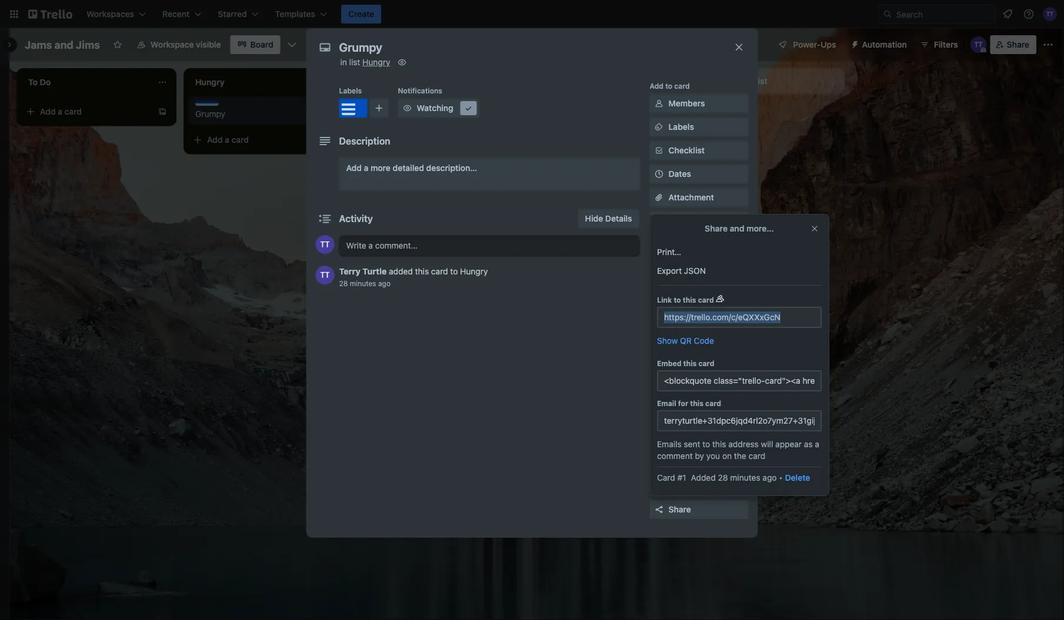 Task type: locate. For each thing, give the bounding box(es) containing it.
checklist
[[669, 146, 705, 155]]

sm image inside members link
[[653, 98, 665, 109]]

0 vertical spatial ups
[[821, 40, 837, 49]]

0 horizontal spatial ups
[[675, 270, 688, 278]]

list right in at the top
[[349, 57, 360, 67]]

power- down json
[[687, 287, 714, 297]]

export json
[[657, 266, 706, 276]]

export
[[657, 266, 682, 276]]

labels up color: blue, title: none icon
[[339, 87, 362, 95]]

appear
[[776, 440, 802, 450]]

•
[[779, 473, 783, 483]]

sm image inside automation button
[[846, 35, 862, 52]]

automation down the search image
[[862, 40, 907, 49]]

as inside button
[[691, 335, 699, 345]]

switch to… image
[[8, 8, 20, 20]]

sm image inside labels link
[[653, 121, 665, 133]]

0 horizontal spatial automation
[[650, 317, 690, 325]]

automation inside button
[[862, 40, 907, 49]]

sm image left copy
[[653, 428, 665, 440]]

terry turtle (terryturtle) image
[[971, 36, 987, 53], [316, 235, 335, 254]]

and left the more…
[[730, 224, 745, 234]]

create from template… image
[[158, 107, 167, 117], [659, 107, 669, 117]]

sm image left checklist
[[653, 145, 665, 157]]

2 horizontal spatial share
[[1007, 40, 1030, 49]]

sm image
[[846, 35, 862, 52], [396, 56, 408, 68], [653, 98, 665, 109], [653, 145, 665, 157], [653, 405, 665, 417], [653, 481, 665, 493]]

dates
[[669, 169, 691, 179]]

share down archive
[[669, 505, 691, 515]]

close popover image
[[810, 224, 820, 234]]

1 vertical spatial minutes
[[731, 473, 761, 483]]

1 horizontal spatial power-ups
[[793, 40, 837, 49]]

hungry down write a comment text box at the top of the page
[[460, 267, 488, 277]]

0 notifications image
[[1001, 7, 1015, 21]]

2 vertical spatial ups
[[714, 287, 730, 297]]

minutes down the
[[731, 473, 761, 483]]

terry
[[339, 267, 361, 277]]

0 horizontal spatial minutes
[[350, 280, 376, 288]]

move
[[669, 406, 690, 415]]

sm image for watching
[[402, 102, 413, 114]]

a
[[58, 107, 62, 117], [392, 107, 397, 117], [225, 135, 229, 145], [364, 163, 369, 173], [815, 440, 820, 450]]

0 vertical spatial automation
[[862, 40, 907, 49]]

added
[[389, 267, 413, 277]]

move link
[[650, 401, 749, 420]]

primary element
[[0, 0, 1065, 28]]

ups down export json link
[[714, 287, 730, 297]]

ago
[[378, 280, 391, 288], [763, 473, 777, 483]]

labels up checklist
[[669, 122, 694, 132]]

this right for
[[690, 400, 704, 408]]

2 vertical spatial power-
[[687, 287, 714, 297]]

0 horizontal spatial 28
[[339, 280, 348, 288]]

create from template… image left "members"
[[659, 107, 669, 117]]

ago left the •
[[763, 473, 777, 483]]

add
[[706, 76, 722, 86], [650, 82, 664, 90], [40, 107, 56, 117], [374, 107, 390, 117], [207, 135, 223, 145], [346, 163, 362, 173], [669, 287, 684, 297], [669, 359, 684, 368]]

delete
[[785, 473, 811, 483]]

add a card
[[40, 107, 82, 117], [374, 107, 416, 117], [207, 135, 249, 145]]

share button down 0 notifications icon
[[991, 35, 1037, 54]]

mark as good idea
[[669, 335, 741, 345]]

grumpy
[[195, 109, 225, 119]]

ups down print…
[[675, 270, 688, 278]]

0 vertical spatial 28
[[339, 280, 348, 288]]

share up fields
[[705, 224, 728, 234]]

to inside emails sent to this address will appear as a comment by you on the card
[[703, 440, 710, 450]]

this up you
[[713, 440, 726, 450]]

details
[[605, 214, 632, 224]]

sm image left the cover
[[653, 215, 665, 227]]

sm image for archive
[[653, 481, 665, 493]]

share button down archive link
[[650, 501, 749, 520]]

28 down terry
[[339, 280, 348, 288]]

power-
[[793, 40, 821, 49], [650, 270, 675, 278], [687, 287, 714, 297]]

sm image inside make template link
[[653, 452, 665, 464]]

terry turtle (terryturtle) image right open information menu image
[[1043, 7, 1057, 21]]

terry turtle (terryturtle) image left terry
[[316, 266, 335, 285]]

0 horizontal spatial ago
[[378, 280, 391, 288]]

make
[[669, 453, 690, 463]]

sent
[[684, 440, 701, 450]]

0 vertical spatial as
[[691, 335, 699, 345]]

power-ups inside button
[[793, 40, 837, 49]]

1 horizontal spatial automation
[[862, 40, 907, 49]]

ago inside terry turtle added this card to hungry 28 minutes ago
[[378, 280, 391, 288]]

0 vertical spatial labels
[[339, 87, 362, 95]]

1 vertical spatial share
[[705, 224, 728, 234]]

0 horizontal spatial hungry
[[363, 57, 390, 67]]

this right added
[[415, 267, 429, 277]]

hide
[[585, 214, 603, 224]]

1 vertical spatial terry turtle (terryturtle) image
[[316, 235, 335, 254]]

0 vertical spatial power-ups
[[793, 40, 837, 49]]

card #1 added 28 minutes ago • delete
[[657, 473, 811, 483]]

2 horizontal spatial power-
[[793, 40, 821, 49]]

sm image inside checklist link
[[653, 145, 665, 157]]

1 vertical spatial automation
[[650, 317, 690, 325]]

2 vertical spatial share
[[669, 505, 691, 515]]

members link
[[650, 94, 749, 113]]

by
[[695, 452, 704, 461]]

1 horizontal spatial ups
[[714, 287, 730, 297]]

#1
[[678, 473, 687, 483]]

0 horizontal spatial share
[[669, 505, 691, 515]]

1 vertical spatial as
[[804, 440, 813, 450]]

1 horizontal spatial create from template… image
[[659, 107, 669, 117]]

1 vertical spatial 28
[[718, 473, 728, 483]]

custom fields button
[[650, 239, 749, 251]]

automation up show
[[650, 317, 690, 325]]

and left jims
[[54, 38, 73, 51]]

sm image down add to card
[[653, 121, 665, 133]]

to right link
[[674, 296, 681, 304]]

terry turtle (terryturtle) image
[[1043, 7, 1057, 21], [316, 266, 335, 285]]

0 vertical spatial and
[[54, 38, 73, 51]]

1 vertical spatial and
[[730, 224, 745, 234]]

will
[[761, 440, 773, 450]]

power- up add another list button
[[793, 40, 821, 49]]

and inside text field
[[54, 38, 73, 51]]

template
[[692, 453, 726, 463]]

0 horizontal spatial create from template… image
[[158, 107, 167, 117]]

attachment button
[[650, 188, 749, 207]]

sm image down add to card
[[653, 98, 665, 109]]

1 vertical spatial power-
[[650, 270, 675, 278]]

sm image inside cover link
[[653, 215, 665, 227]]

description
[[339, 136, 391, 147]]

sm image inside 'copy' link
[[653, 428, 665, 440]]

to inside terry turtle added this card to hungry 28 minutes ago
[[450, 267, 458, 277]]

custom fields
[[669, 240, 724, 250]]

create from template… image
[[325, 135, 334, 145]]

0 vertical spatial hungry
[[363, 57, 390, 67]]

28
[[339, 280, 348, 288], [718, 473, 728, 483]]

emails sent to this address will appear as a comment by you on the card
[[657, 440, 820, 461]]

power- down print…
[[650, 270, 675, 278]]

print… link
[[650, 243, 829, 262]]

sm image down notifications
[[402, 102, 413, 114]]

0 horizontal spatial share button
[[650, 501, 749, 520]]

1 horizontal spatial ago
[[763, 473, 777, 483]]

show menu image
[[1043, 39, 1055, 51]]

1 create from template… image from the left
[[158, 107, 167, 117]]

ups
[[821, 40, 837, 49], [675, 270, 688, 278], [714, 287, 730, 297]]

1 vertical spatial share button
[[650, 501, 749, 520]]

minutes down turtle
[[350, 280, 376, 288]]

0 vertical spatial ago
[[378, 280, 391, 288]]

sm image for checklist
[[653, 145, 665, 157]]

cover
[[669, 216, 692, 226]]

card
[[675, 82, 690, 90], [64, 107, 82, 117], [399, 107, 416, 117], [232, 135, 249, 145], [431, 267, 448, 277], [698, 296, 714, 304], [699, 360, 715, 368], [706, 400, 722, 408], [749, 452, 766, 461]]

visible
[[196, 40, 221, 49]]

members
[[669, 99, 705, 108]]

print…
[[657, 247, 682, 257]]

sm image
[[402, 102, 413, 114], [463, 102, 475, 114], [653, 121, 665, 133], [653, 215, 665, 227], [653, 428, 665, 440], [653, 452, 665, 464]]

color: blue, title: none image
[[195, 101, 219, 106]]

card
[[657, 473, 675, 483]]

0 vertical spatial power-
[[793, 40, 821, 49]]

1 horizontal spatial list
[[756, 76, 768, 86]]

create from template… image left grumpy
[[158, 107, 167, 117]]

add a card button
[[21, 102, 153, 121], [355, 102, 487, 121], [188, 131, 320, 149]]

sm image for move
[[653, 405, 665, 417]]

0 horizontal spatial as
[[691, 335, 699, 345]]

link to this card
[[657, 296, 714, 304]]

automation
[[862, 40, 907, 49], [650, 317, 690, 325]]

minutes inside terry turtle added this card to hungry 28 minutes ago
[[350, 280, 376, 288]]

0 vertical spatial share
[[1007, 40, 1030, 49]]

as
[[691, 335, 699, 345], [804, 440, 813, 450]]

power- inside button
[[793, 40, 821, 49]]

0 vertical spatial terry turtle (terryturtle) image
[[1043, 7, 1057, 21]]

minutes
[[350, 280, 376, 288], [731, 473, 761, 483]]

1 horizontal spatial and
[[730, 224, 745, 234]]

1 horizontal spatial as
[[804, 440, 813, 450]]

list right the 'another'
[[756, 76, 768, 86]]

more
[[371, 163, 391, 173]]

share button
[[991, 35, 1037, 54], [650, 501, 749, 520]]

sm image right power-ups button
[[846, 35, 862, 52]]

1 vertical spatial labels
[[669, 122, 694, 132]]

sm image down emails
[[653, 452, 665, 464]]

2 horizontal spatial add a card button
[[355, 102, 487, 121]]

28 right added
[[718, 473, 728, 483]]

ups left automation button
[[821, 40, 837, 49]]

None text field
[[333, 36, 722, 58]]

1 horizontal spatial share
[[705, 224, 728, 234]]

mark as good idea button
[[650, 331, 749, 350]]

this inside terry turtle added this card to hungry 28 minutes ago
[[415, 267, 429, 277]]

list
[[349, 57, 360, 67], [756, 76, 768, 86]]

0 vertical spatial share button
[[991, 35, 1037, 54]]

mark
[[669, 335, 688, 345]]

activity
[[339, 213, 373, 225]]

1 vertical spatial hungry
[[460, 267, 488, 277]]

this
[[415, 267, 429, 277], [683, 296, 697, 304], [684, 360, 697, 368], [690, 400, 704, 408], [713, 440, 726, 450]]

workspace visible
[[151, 40, 221, 49]]

2 horizontal spatial ups
[[821, 40, 837, 49]]

share left the show menu icon
[[1007, 40, 1030, 49]]

sm image inside move link
[[653, 405, 665, 417]]

to up the template
[[703, 440, 710, 450]]

2 horizontal spatial add a card
[[374, 107, 416, 117]]

to
[[666, 82, 673, 90], [450, 267, 458, 277], [674, 296, 681, 304], [703, 440, 710, 450]]

card inside emails sent to this address will appear as a comment by you on the card
[[749, 452, 766, 461]]

0 vertical spatial minutes
[[350, 280, 376, 288]]

1 horizontal spatial power-
[[687, 287, 714, 297]]

this right embed
[[684, 360, 697, 368]]

0 horizontal spatial terry turtle (terryturtle) image
[[316, 266, 335, 285]]

1 horizontal spatial terry turtle (terryturtle) image
[[971, 36, 987, 53]]

sm image for labels
[[653, 121, 665, 133]]

28 inside terry turtle added this card to hungry 28 minutes ago
[[339, 280, 348, 288]]

to down write a comment text box at the top of the page
[[450, 267, 458, 277]]

2 create from template… image from the left
[[659, 107, 669, 117]]

jams and jims
[[25, 38, 100, 51]]

labels
[[339, 87, 362, 95], [669, 122, 694, 132]]

Write a comment text field
[[339, 235, 641, 257]]

idea
[[725, 335, 741, 345]]

sm image inside archive link
[[653, 481, 665, 493]]

workspace
[[151, 40, 194, 49]]

this inside emails sent to this address will appear as a comment by you on the card
[[713, 440, 726, 450]]

1 vertical spatial list
[[756, 76, 768, 86]]

share
[[1007, 40, 1030, 49], [705, 224, 728, 234], [669, 505, 691, 515]]

0 vertical spatial list
[[349, 57, 360, 67]]

star or unstar board image
[[113, 40, 122, 49]]

ago down turtle
[[378, 280, 391, 288]]

1 vertical spatial ago
[[763, 473, 777, 483]]

1 horizontal spatial labels
[[669, 122, 694, 132]]

sm image down actions
[[653, 405, 665, 417]]

board link
[[230, 35, 281, 54]]

sm image left archive
[[653, 481, 665, 493]]

hide details link
[[578, 209, 639, 228]]

sm image for members
[[653, 98, 665, 109]]

0 horizontal spatial and
[[54, 38, 73, 51]]

detailed
[[393, 163, 424, 173]]

0 horizontal spatial add a card button
[[21, 102, 153, 121]]

another
[[724, 76, 754, 86]]

1 horizontal spatial hungry
[[460, 267, 488, 277]]

added
[[691, 473, 716, 483]]

1 vertical spatial power-ups
[[650, 270, 688, 278]]

a for the rightmost 'add a card' button
[[392, 107, 397, 117]]

labels link
[[650, 118, 749, 137]]

sm image right watching on the left top of the page
[[463, 102, 475, 114]]

hungry right in at the top
[[363, 57, 390, 67]]

add another list
[[706, 76, 768, 86]]



Task type: describe. For each thing, give the bounding box(es) containing it.
to up "members"
[[666, 82, 673, 90]]

board
[[250, 40, 273, 49]]

fields
[[701, 240, 724, 250]]

for
[[678, 400, 689, 408]]

add button button
[[650, 354, 749, 373]]

dates button
[[650, 165, 749, 184]]

0 horizontal spatial power-ups
[[650, 270, 688, 278]]

link
[[657, 296, 672, 304]]

embed this card
[[657, 360, 715, 368]]

qr
[[680, 336, 692, 346]]

on
[[723, 452, 732, 461]]

open information menu image
[[1023, 8, 1035, 20]]

add power-ups
[[669, 287, 730, 297]]

Search field
[[893, 5, 996, 23]]

Email for this card text field
[[657, 411, 822, 432]]

a for the leftmost 'add a card' button
[[58, 107, 62, 117]]

share and more…
[[705, 224, 774, 234]]

the
[[734, 452, 747, 461]]

1 horizontal spatial add a card
[[207, 135, 249, 145]]

color: blue, title: none image
[[339, 99, 367, 118]]

more…
[[747, 224, 774, 234]]

add button
[[669, 359, 712, 368]]

0 horizontal spatial labels
[[339, 87, 362, 95]]

and for share
[[730, 224, 745, 234]]

1 horizontal spatial terry turtle (terryturtle) image
[[1043, 7, 1057, 21]]

1 horizontal spatial minutes
[[731, 473, 761, 483]]

sm image for automation
[[846, 35, 862, 52]]

archive
[[669, 482, 698, 491]]

ups inside button
[[821, 40, 837, 49]]

show
[[657, 336, 678, 346]]

filters
[[934, 40, 958, 49]]

make template
[[669, 453, 726, 463]]

export json link
[[650, 262, 829, 281]]

notifications
[[398, 87, 443, 95]]

list inside button
[[756, 76, 768, 86]]

add another list button
[[685, 68, 845, 94]]

add power-ups link
[[650, 282, 749, 301]]

a for the middle 'add a card' button
[[225, 135, 229, 145]]

copy
[[669, 429, 689, 439]]

you
[[707, 452, 720, 461]]

in
[[340, 57, 347, 67]]

1 horizontal spatial 28
[[718, 473, 728, 483]]

jams
[[25, 38, 52, 51]]

show qr code link
[[657, 335, 714, 347]]

archive link
[[650, 477, 749, 496]]

filters button
[[917, 35, 962, 54]]

custom
[[669, 240, 699, 250]]

good
[[702, 335, 723, 345]]

emails
[[657, 440, 682, 450]]

0 vertical spatial terry turtle (terryturtle) image
[[971, 36, 987, 53]]

grumpy link
[[195, 108, 332, 120]]

add a more detailed description…
[[346, 163, 477, 173]]

description…
[[426, 163, 477, 173]]

make template link
[[650, 448, 749, 467]]

sm image right hungry link
[[396, 56, 408, 68]]

jims
[[76, 38, 100, 51]]

0 horizontal spatial terry turtle (terryturtle) image
[[316, 235, 335, 254]]

hungry inside terry turtle added this card to hungry 28 minutes ago
[[460, 267, 488, 277]]

as inside emails sent to this address will appear as a comment by you on the card
[[804, 440, 813, 450]]

this right link
[[683, 296, 697, 304]]

actions
[[650, 389, 676, 397]]

a inside emails sent to this address will appear as a comment by you on the card
[[815, 440, 820, 450]]

Board name text field
[[19, 35, 106, 54]]

hide details
[[585, 214, 632, 224]]

comment
[[657, 452, 693, 461]]

Embed this card text field
[[657, 371, 822, 392]]

attachment
[[669, 193, 714, 202]]

watching button
[[398, 99, 479, 118]]

customize views image
[[286, 39, 298, 51]]

1 vertical spatial terry turtle (terryturtle) image
[[316, 266, 335, 285]]

workspace visible button
[[129, 35, 228, 54]]

28 minutes ago link
[[339, 280, 391, 288]]

turtle
[[363, 267, 387, 277]]

search image
[[883, 9, 893, 19]]

in list hungry
[[340, 57, 390, 67]]

copy link
[[650, 425, 749, 444]]

0 horizontal spatial list
[[349, 57, 360, 67]]

1 vertical spatial ups
[[675, 270, 688, 278]]

0 horizontal spatial add a card
[[40, 107, 82, 117]]

email for this card
[[657, 400, 722, 408]]

sm image for copy
[[653, 428, 665, 440]]

create
[[348, 9, 374, 19]]

watching
[[417, 103, 454, 113]]

sm image for make template
[[653, 452, 665, 464]]

power-ups button
[[770, 35, 844, 54]]

add to card
[[650, 82, 690, 90]]

button
[[687, 359, 712, 368]]

1 horizontal spatial share button
[[991, 35, 1037, 54]]

and for jams
[[54, 38, 73, 51]]

checklist link
[[650, 141, 749, 160]]

0 horizontal spatial power-
[[650, 270, 675, 278]]

hungry link
[[363, 57, 390, 67]]

Link to this card text field
[[657, 307, 822, 328]]

1 horizontal spatial add a card button
[[188, 131, 320, 149]]

terry turtle added this card to hungry 28 minutes ago
[[339, 267, 488, 288]]

embed
[[657, 360, 682, 368]]

card inside terry turtle added this card to hungry 28 minutes ago
[[431, 267, 448, 277]]

email
[[657, 400, 677, 408]]

add a more detailed description… link
[[339, 158, 641, 191]]

show qr code
[[657, 336, 714, 346]]

cover link
[[650, 212, 749, 231]]

code
[[694, 336, 714, 346]]

create button
[[341, 5, 381, 24]]



Task type: vqa. For each thing, say whether or not it's contained in the screenshot.
Enter a title for this card… text field
no



